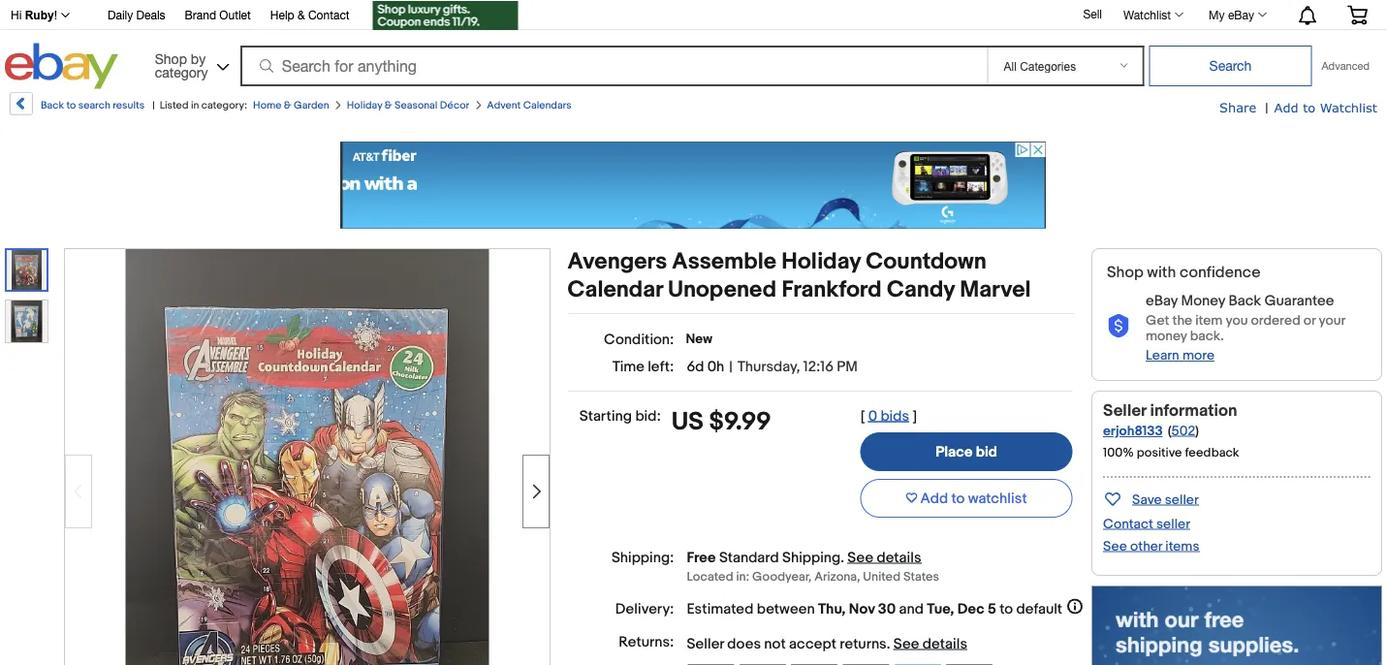Task type: locate. For each thing, give the bounding box(es) containing it.
0 horizontal spatial &
[[284, 99, 292, 112]]

watchlist down advanced link
[[1321, 99, 1378, 114]]

& right help
[[298, 8, 305, 22]]

see other items link
[[1104, 538, 1200, 555]]

candy
[[887, 276, 955, 304]]

seller
[[1166, 492, 1199, 508], [1157, 516, 1191, 532]]

category
[[155, 64, 208, 80]]

0 horizontal spatial .
[[841, 549, 845, 566]]

standard
[[720, 549, 779, 566]]

located
[[687, 570, 734, 585]]

free
[[687, 549, 716, 566]]

shipping:
[[612, 549, 674, 566]]

watchlist
[[1124, 8, 1172, 21], [1321, 99, 1378, 114]]

0 vertical spatial advertisement region
[[341, 142, 1047, 229]]

shop by category button
[[146, 43, 234, 85]]

discover image
[[946, 665, 994, 665]]

& left seasonal
[[385, 99, 392, 112]]

shop
[[155, 50, 187, 66], [1108, 263, 1144, 282]]

& inside 'link'
[[298, 8, 305, 22]]

502
[[1172, 423, 1196, 439]]

more
[[1183, 348, 1215, 364]]

1 vertical spatial contact
[[1104, 516, 1154, 532]]

add down place
[[921, 490, 949, 507]]

money
[[1182, 292, 1226, 310]]

0 vertical spatial .
[[841, 549, 845, 566]]

advent
[[487, 99, 521, 112]]

sell
[[1084, 7, 1103, 20]]

)
[[1196, 423, 1200, 439]]

1 horizontal spatial shop
[[1108, 263, 1144, 282]]

!
[[54, 9, 57, 22]]

to inside share | add to watchlist
[[1304, 99, 1316, 114]]

watchlist right the sell link
[[1124, 8, 1172, 21]]

0 vertical spatial holiday
[[347, 99, 383, 112]]

contact up other
[[1104, 516, 1154, 532]]

1 vertical spatial advertisement region
[[1092, 586, 1383, 665]]

seller for seller does not accept returns
[[687, 635, 725, 653]]

0 vertical spatial add
[[1275, 99, 1299, 114]]

united
[[864, 570, 901, 585]]

google pay image
[[739, 665, 787, 665]]

seller right 'save'
[[1166, 492, 1199, 508]]

1 vertical spatial see details link
[[894, 635, 968, 653]]

0 vertical spatial shop
[[155, 50, 187, 66]]

add to watchlist
[[921, 490, 1028, 507]]

1 vertical spatial .
[[887, 635, 891, 653]]

1 horizontal spatial advertisement region
[[1092, 586, 1383, 665]]

1 vertical spatial ebay
[[1146, 292, 1178, 310]]

contact right help
[[308, 8, 350, 22]]

details up united
[[877, 549, 922, 566]]

seller for contact
[[1157, 516, 1191, 532]]

daily
[[108, 8, 133, 22]]

garden
[[294, 99, 329, 112]]

0 horizontal spatial contact
[[308, 8, 350, 22]]

states
[[904, 570, 940, 585]]

1 vertical spatial holiday
[[782, 248, 861, 276]]

confidence
[[1180, 263, 1261, 282]]

1 horizontal spatial back
[[1229, 292, 1262, 310]]

advertisement region
[[341, 142, 1047, 229], [1092, 586, 1383, 665]]

accept
[[790, 635, 837, 653]]

1 vertical spatial seller
[[1157, 516, 1191, 532]]

to
[[66, 99, 76, 112], [1304, 99, 1316, 114], [952, 490, 965, 507], [1000, 601, 1014, 618]]

0 horizontal spatial ebay
[[1146, 292, 1178, 310]]

contact seller see other items
[[1104, 516, 1200, 555]]

home & garden link
[[253, 99, 329, 112]]

picture 2 of 2 image
[[6, 301, 48, 342]]

ebay up get
[[1146, 292, 1178, 310]]

and
[[900, 601, 924, 618]]

| right 'share' button
[[1266, 100, 1269, 116]]

add inside share | add to watchlist
[[1275, 99, 1299, 114]]

results
[[113, 99, 145, 112]]

0 vertical spatial seller
[[1104, 401, 1147, 421]]

share | add to watchlist
[[1220, 99, 1378, 116]]

0h
[[708, 358, 725, 375]]

back
[[41, 99, 64, 112], [1229, 292, 1262, 310]]

avengers assemble holiday countdown calendar unopened frankford candy marvel - picture 1 of 2 image
[[126, 247, 489, 665]]

to inside button
[[952, 490, 965, 507]]

1 horizontal spatial holiday
[[782, 248, 861, 276]]

0 vertical spatial seller
[[1166, 492, 1199, 508]]

paypal image
[[687, 665, 736, 665]]

1 horizontal spatial &
[[298, 8, 305, 22]]

details up discover image
[[923, 635, 968, 653]]

goodyear,
[[753, 570, 812, 585]]

1 horizontal spatial add
[[1275, 99, 1299, 114]]

master card image
[[842, 665, 891, 665]]

seller inside button
[[1166, 492, 1199, 508]]

0 vertical spatial watchlist
[[1124, 8, 1172, 21]]

0 horizontal spatial add
[[921, 490, 949, 507]]

seller up paypal image
[[687, 635, 725, 653]]

with details__icon image
[[1108, 314, 1131, 339]]

0 vertical spatial details
[[877, 549, 922, 566]]

deals
[[136, 8, 165, 22]]

1 vertical spatial shop
[[1108, 263, 1144, 282]]

holiday right assemble
[[782, 248, 861, 276]]

shop inside the shop by category
[[155, 50, 187, 66]]

advanced
[[1322, 60, 1370, 72]]

daily deals link
[[108, 5, 165, 27]]

advertisement region down items
[[1092, 586, 1383, 665]]

advent calendars link
[[487, 99, 572, 112]]

in
[[191, 99, 199, 112]]

0 horizontal spatial see
[[848, 549, 874, 566]]

add to watchlist button
[[861, 479, 1073, 518]]

time
[[613, 358, 645, 375]]

|
[[152, 99, 155, 112], [1266, 100, 1269, 116], [730, 358, 733, 375]]

left:
[[648, 358, 674, 375]]

seller up erjoh8133
[[1104, 401, 1147, 421]]

holiday
[[347, 99, 383, 112], [782, 248, 861, 276]]

by
[[191, 50, 206, 66]]

visa image
[[791, 665, 839, 665]]

none submit inside the shop by category banner
[[1150, 46, 1313, 86]]

&
[[298, 8, 305, 22], [284, 99, 292, 112], [385, 99, 392, 112]]

0 horizontal spatial shop
[[155, 50, 187, 66]]

see details link up american express image
[[894, 635, 968, 653]]

0 horizontal spatial details
[[877, 549, 922, 566]]

see up united
[[848, 549, 874, 566]]

see left other
[[1104, 538, 1128, 555]]

. up the master card image
[[887, 635, 891, 653]]

see details link up united
[[848, 549, 922, 566]]

with
[[1148, 263, 1177, 282]]

see
[[1104, 538, 1128, 555], [848, 549, 874, 566], [894, 635, 920, 653]]

default
[[1017, 601, 1063, 618]]

2 horizontal spatial |
[[1266, 100, 1269, 116]]

1 horizontal spatial .
[[887, 635, 891, 653]]

2 horizontal spatial see
[[1104, 538, 1128, 555]]

holiday inside avengers assemble holiday countdown calendar unopened frankford candy marvel
[[782, 248, 861, 276]]

1 horizontal spatial |
[[730, 358, 733, 375]]

1 vertical spatial watchlist
[[1321, 99, 1378, 114]]

0 horizontal spatial seller
[[687, 635, 725, 653]]

& right home
[[284, 99, 292, 112]]

shop left with
[[1108, 263, 1144, 282]]

watchlist
[[969, 490, 1028, 507]]

category:
[[201, 99, 247, 112]]

1 vertical spatial back
[[1229, 292, 1262, 310]]

items
[[1166, 538, 1200, 555]]

& for help
[[298, 8, 305, 22]]

& for holiday
[[385, 99, 392, 112]]

| left listed
[[152, 99, 155, 112]]

1 vertical spatial details
[[923, 635, 968, 653]]

| inside us $9.99 main content
[[730, 358, 733, 375]]

to right 5
[[1000, 601, 1014, 618]]

watchlist inside 'link'
[[1124, 8, 1172, 21]]

Search for anything text field
[[243, 48, 984, 84]]

back left search
[[41, 99, 64, 112]]

see inside free standard shipping . see details located in: goodyear, arizona, united states
[[848, 549, 874, 566]]

details inside free standard shipping . see details located in: goodyear, arizona, united states
[[877, 549, 922, 566]]

shop left by
[[155, 50, 187, 66]]

add
[[1275, 99, 1299, 114], [921, 490, 949, 507]]

time left:
[[613, 358, 674, 375]]

see up american express image
[[894, 635, 920, 653]]

erjoh8133
[[1104, 423, 1164, 440]]

the
[[1173, 313, 1193, 329]]

seller inside contact seller see other items
[[1157, 516, 1191, 532]]

us $9.99 main content
[[568, 248, 1085, 665]]

contact inside contact seller see other items
[[1104, 516, 1154, 532]]

1 horizontal spatial contact
[[1104, 516, 1154, 532]]

seller inside seller information erjoh8133 ( 502 ) 100% positive feedback
[[1104, 401, 1147, 421]]

1 horizontal spatial seller
[[1104, 401, 1147, 421]]

frankford
[[782, 276, 882, 304]]

2 horizontal spatial &
[[385, 99, 392, 112]]

]
[[913, 407, 918, 425]]

0 vertical spatial back
[[41, 99, 64, 112]]

None submit
[[1150, 46, 1313, 86]]

to left watchlist
[[952, 490, 965, 507]]

arizona,
[[815, 570, 861, 585]]

advertisement region up assemble
[[341, 142, 1047, 229]]

ebay
[[1229, 8, 1255, 21], [1146, 292, 1178, 310]]

place
[[936, 443, 973, 461]]

1 vertical spatial seller
[[687, 635, 725, 653]]

0 vertical spatial contact
[[308, 8, 350, 22]]

0 horizontal spatial watchlist
[[1124, 8, 1172, 21]]

contact inside 'link'
[[308, 8, 350, 22]]

1 horizontal spatial watchlist
[[1321, 99, 1378, 114]]

delivery:
[[616, 601, 674, 618]]

seller inside us $9.99 main content
[[687, 635, 725, 653]]

0 vertical spatial ebay
[[1229, 8, 1255, 21]]

returns
[[840, 635, 887, 653]]

us
[[672, 407, 704, 437]]

in:
[[737, 570, 750, 585]]

seller up items
[[1157, 516, 1191, 532]]

0 horizontal spatial |
[[152, 99, 155, 112]]

| right 0h
[[730, 358, 733, 375]]

. up arizona,
[[841, 549, 845, 566]]

back up you
[[1229, 292, 1262, 310]]

0 horizontal spatial back
[[41, 99, 64, 112]]

1 horizontal spatial ebay
[[1229, 8, 1255, 21]]

to down advanced link
[[1304, 99, 1316, 114]]

add right share
[[1275, 99, 1299, 114]]

1 vertical spatial add
[[921, 490, 949, 507]]

not
[[765, 635, 786, 653]]

0 horizontal spatial holiday
[[347, 99, 383, 112]]

ebay right my
[[1229, 8, 1255, 21]]

holiday left seasonal
[[347, 99, 383, 112]]

(
[[1169, 423, 1172, 439]]

shop by category
[[155, 50, 208, 80]]



Task type: describe. For each thing, give the bounding box(es) containing it.
& for home
[[284, 99, 292, 112]]

share
[[1220, 99, 1257, 114]]

bid:
[[636, 407, 661, 425]]

ebay inside ebay money back guarantee get the item you ordered or your money back. learn more
[[1146, 292, 1178, 310]]

back.
[[1191, 328, 1225, 345]]

100%
[[1104, 446, 1135, 461]]

holiday & seasonal décor link
[[347, 99, 470, 112]]

assemble
[[672, 248, 777, 276]]

avengers
[[568, 248, 667, 276]]

erjoh8133 link
[[1104, 423, 1164, 440]]

seller for seller information
[[1104, 401, 1147, 421]]

my ebay link
[[1199, 3, 1276, 26]]

0 bids link
[[869, 407, 910, 425]]

information
[[1151, 401, 1238, 421]]

estimated between thu, nov 30 and tue, dec 5 to default
[[687, 601, 1063, 618]]

watchlist inside share | add to watchlist
[[1321, 99, 1378, 114]]

starting bid:
[[580, 407, 661, 425]]

money
[[1146, 328, 1188, 345]]

6d
[[687, 358, 704, 375]]

0 vertical spatial see details link
[[848, 549, 922, 566]]

calendars
[[523, 99, 572, 112]]

account navigation
[[0, 0, 1383, 32]]

unopened
[[668, 276, 777, 304]]

back inside ebay money back guarantee get the item you ordered or your money back. learn more
[[1229, 292, 1262, 310]]

ruby
[[25, 9, 54, 22]]

seller for save
[[1166, 492, 1199, 508]]

back to search results
[[41, 99, 145, 112]]

us $9.99
[[672, 407, 772, 437]]

item
[[1196, 313, 1223, 329]]

starting
[[580, 407, 632, 425]]

pm
[[837, 358, 858, 375]]

marvel
[[960, 276, 1032, 304]]

feedback
[[1186, 446, 1240, 461]]

positive
[[1137, 446, 1183, 461]]

12:16
[[804, 358, 834, 375]]

calendar
[[568, 276, 663, 304]]

home & garden
[[253, 99, 329, 112]]

30
[[879, 601, 896, 618]]

| inside share | add to watchlist
[[1266, 100, 1269, 116]]

shop by category banner
[[0, 0, 1383, 94]]

new
[[686, 331, 713, 347]]

. inside free standard shipping . see details located in: goodyear, arizona, united states
[[841, 549, 845, 566]]

learn
[[1146, 348, 1180, 364]]

get the coupon image
[[373, 1, 519, 30]]

| listed in category:
[[152, 99, 247, 112]]

listed
[[160, 99, 189, 112]]

place bid button
[[861, 433, 1073, 471]]

brand outlet link
[[185, 5, 251, 27]]

502 link
[[1172, 423, 1196, 439]]

add inside add to watchlist button
[[921, 490, 949, 507]]

american express image
[[894, 665, 943, 665]]

seller does not accept returns . see details
[[687, 635, 968, 653]]

watchlist link
[[1113, 3, 1193, 26]]

shop for shop by category
[[155, 50, 187, 66]]

save
[[1133, 492, 1163, 508]]

see inside contact seller see other items
[[1104, 538, 1128, 555]]

your
[[1320, 313, 1346, 329]]

help & contact link
[[270, 5, 350, 27]]

add to watchlist link
[[1275, 99, 1378, 116]]

get
[[1146, 313, 1170, 329]]

shop with confidence
[[1108, 263, 1261, 282]]

advanced link
[[1313, 47, 1380, 85]]

outlet
[[220, 8, 251, 22]]

1 horizontal spatial see
[[894, 635, 920, 653]]

contact seller link
[[1104, 516, 1191, 532]]

picture 1 of 2 image
[[7, 250, 47, 290]]

back to search results link
[[8, 92, 145, 122]]

does
[[728, 635, 761, 653]]

ebay money back guarantee get the item you ordered or your money back. learn more
[[1146, 292, 1346, 364]]

hi ruby !
[[11, 9, 57, 22]]

other
[[1131, 538, 1163, 555]]

condition:
[[604, 331, 674, 349]]

shop for shop with confidence
[[1108, 263, 1144, 282]]

my
[[1210, 8, 1226, 21]]

[
[[861, 407, 865, 425]]

ordered
[[1252, 313, 1301, 329]]

6d 0h | thursday, 12:16 pm
[[687, 358, 858, 375]]

0 horizontal spatial advertisement region
[[341, 142, 1047, 229]]

avengers assemble holiday countdown calendar unopened frankford candy marvel
[[568, 248, 1032, 304]]

$9.99
[[709, 407, 772, 437]]

sell link
[[1075, 7, 1111, 20]]

seasonal
[[395, 99, 438, 112]]

between
[[757, 601, 815, 618]]

5
[[988, 601, 997, 618]]

1 horizontal spatial details
[[923, 635, 968, 653]]

returns:
[[619, 634, 674, 651]]

holiday & seasonal décor
[[347, 99, 470, 112]]

bid
[[976, 443, 998, 461]]

save seller
[[1133, 492, 1199, 508]]

ebay inside the account navigation
[[1229, 8, 1255, 21]]

dec
[[958, 601, 985, 618]]

search
[[78, 99, 110, 112]]

to left search
[[66, 99, 76, 112]]

home
[[253, 99, 282, 112]]

advent calendars
[[487, 99, 572, 112]]

your shopping cart image
[[1347, 5, 1369, 24]]

brand
[[185, 8, 216, 22]]

thu,
[[819, 601, 846, 618]]



Task type: vqa. For each thing, say whether or not it's contained in the screenshot.
advanced
yes



